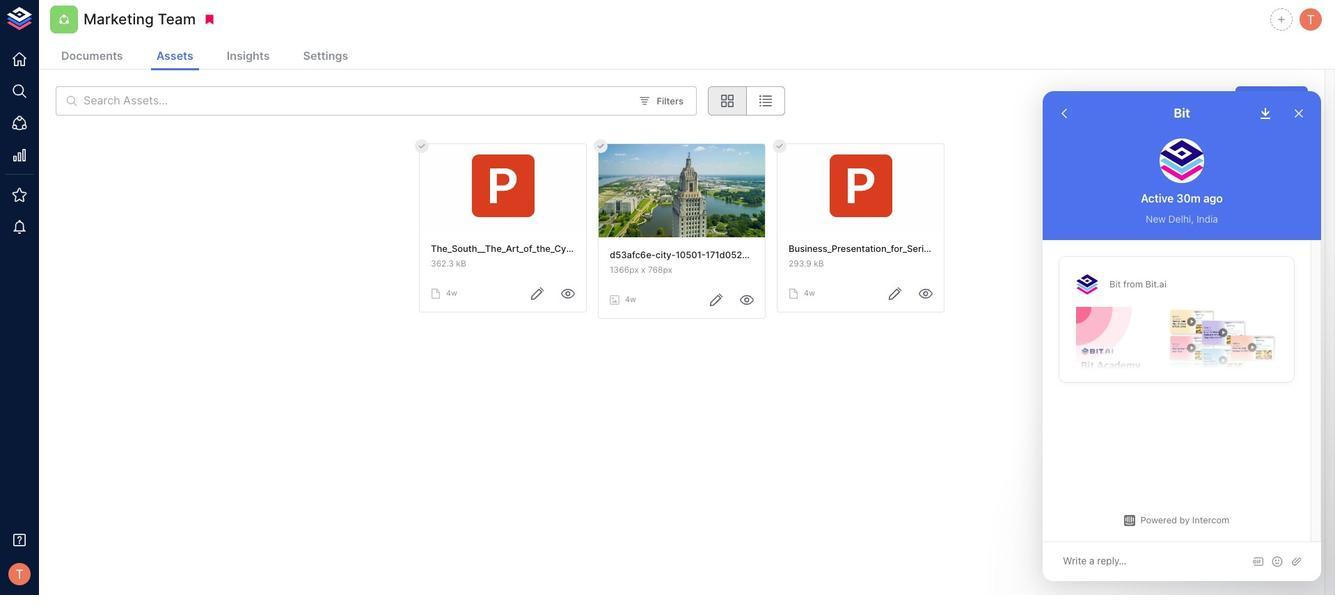 Task type: describe. For each thing, give the bounding box(es) containing it.
team
[[158, 11, 196, 28]]

d53afc6e-city-10501-171d052ebcc.jpg 1366px x 768px
[[610, 250, 780, 275]]

assets link
[[151, 43, 199, 70]]

documents
[[61, 49, 123, 63]]

768px
[[648, 265, 673, 275]]

assets
[[156, 49, 194, 63]]

filters
[[657, 95, 684, 106]]

1 vertical spatial t button
[[4, 559, 35, 590]]

4w for 362.3
[[446, 288, 458, 298]]

settings
[[303, 49, 348, 63]]

marketing team
[[84, 11, 196, 28]]

insights
[[227, 49, 270, 63]]

d53afc6e-
[[610, 250, 656, 261]]

upload
[[1248, 93, 1281, 104]]

documents link
[[56, 43, 129, 70]]

4w for 293.9
[[804, 288, 816, 298]]

Search Assets... text field
[[84, 86, 631, 116]]

kb for business_presentation_for_serious_business.pptx
[[814, 258, 824, 269]]

business_presentation_for_serious_business.pptx 293.9 kb
[[789, 243, 1005, 269]]

362.3
[[431, 258, 454, 269]]

filters button
[[637, 90, 687, 112]]

t for rightmost the t button
[[1307, 12, 1316, 27]]

remove bookmark image
[[204, 13, 216, 26]]

t for the bottommost the t button
[[15, 567, 24, 582]]



Task type: locate. For each thing, give the bounding box(es) containing it.
kb inside the_south__the_art_of_the_cypress.pptx 362.3 kb
[[456, 258, 466, 269]]

settings link
[[298, 43, 354, 70]]

4w down 293.9
[[804, 288, 816, 298]]

1 horizontal spatial 4w
[[625, 295, 637, 305]]

marketing
[[84, 11, 154, 28]]

293.9
[[789, 258, 812, 269]]

business_presentation_for_serious_business.pptx
[[789, 243, 1005, 254]]

kb right 362.3
[[456, 258, 466, 269]]

4w
[[446, 288, 458, 298], [804, 288, 816, 298], [625, 295, 637, 305]]

0 horizontal spatial kb
[[456, 258, 466, 269]]

1 horizontal spatial kb
[[814, 258, 824, 269]]

0 horizontal spatial t
[[15, 567, 24, 582]]

x
[[642, 265, 646, 275]]

t
[[1307, 12, 1316, 27], [15, 567, 24, 582]]

0 horizontal spatial 4w
[[446, 288, 458, 298]]

kb inside business_presentation_for_serious_business.pptx 293.9 kb
[[814, 258, 824, 269]]

2 horizontal spatial 4w
[[804, 288, 816, 298]]

1 horizontal spatial t
[[1307, 12, 1316, 27]]

the_south__the_art_of_the_cypress.pptx
[[431, 243, 612, 254]]

city-
[[656, 250, 676, 261]]

1366px
[[610, 265, 639, 275]]

kb
[[456, 258, 466, 269], [814, 258, 824, 269]]

upload button
[[1237, 86, 1309, 112]]

10501-
[[676, 250, 706, 261]]

4w for city-
[[625, 295, 637, 305]]

0 horizontal spatial t button
[[4, 559, 35, 590]]

t button
[[1298, 6, 1325, 33], [4, 559, 35, 590]]

1 vertical spatial t
[[15, 567, 24, 582]]

dialog
[[1043, 91, 1322, 582]]

0 vertical spatial t button
[[1298, 6, 1325, 33]]

4w down 1366px
[[625, 295, 637, 305]]

group
[[708, 86, 786, 116]]

0 vertical spatial t
[[1307, 12, 1316, 27]]

2 kb from the left
[[814, 258, 824, 269]]

insights link
[[221, 43, 275, 70]]

the_south__the_art_of_the_cypress.pptx 362.3 kb
[[431, 243, 612, 269]]

kb right 293.9
[[814, 258, 824, 269]]

kb for the_south__the_art_of_the_cypress.pptx
[[456, 258, 466, 269]]

4w down 362.3
[[446, 288, 458, 298]]

1 kb from the left
[[456, 258, 466, 269]]

1 horizontal spatial t button
[[1298, 6, 1325, 33]]

171d052ebcc.jpg
[[706, 250, 780, 261]]



Task type: vqa. For each thing, say whether or not it's contained in the screenshot.
Search Workspaces... Text Field
no



